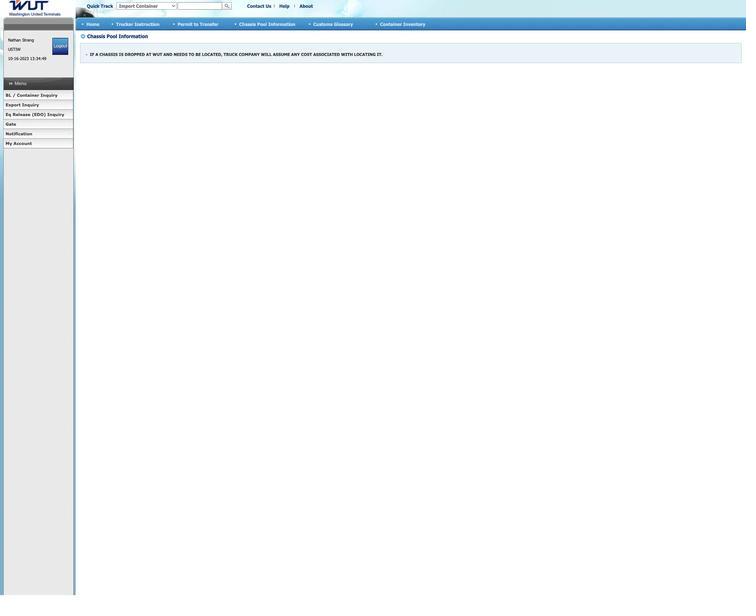 Task type: describe. For each thing, give the bounding box(es) containing it.
strang
[[22, 37, 34, 42]]

chassis pool information
[[239, 21, 296, 27]]

about link
[[300, 3, 313, 9]]

customs
[[314, 21, 333, 27]]

container inventory
[[380, 21, 426, 27]]

pool
[[257, 21, 267, 27]]

chassis
[[239, 21, 256, 27]]

transfer
[[200, 21, 219, 27]]

home
[[86, 21, 100, 27]]

export inquiry link
[[3, 100, 73, 110]]

my
[[6, 141, 12, 146]]

login image
[[52, 38, 68, 55]]

permit
[[178, 21, 193, 27]]

13:34:49
[[30, 56, 46, 61]]

quick track
[[87, 3, 113, 9]]

ustiw
[[8, 47, 21, 52]]

my account
[[6, 141, 32, 146]]

container inside bl / container inquiry link
[[17, 93, 39, 98]]

inventory
[[404, 21, 426, 27]]

instruction
[[135, 21, 160, 27]]

to
[[194, 21, 199, 27]]

16-
[[14, 56, 20, 61]]

bl / container inquiry
[[6, 93, 58, 98]]

permit to transfer
[[178, 21, 219, 27]]

glossary
[[334, 21, 353, 27]]

inquiry for container
[[41, 93, 58, 98]]

quick
[[87, 3, 100, 9]]

/
[[13, 93, 15, 98]]

1 horizontal spatial container
[[380, 21, 402, 27]]

contact
[[247, 3, 265, 9]]

notification
[[6, 131, 32, 136]]

help
[[280, 3, 290, 9]]

eq release (edo) inquiry link
[[3, 110, 73, 120]]



Task type: vqa. For each thing, say whether or not it's contained in the screenshot.
top Container
yes



Task type: locate. For each thing, give the bounding box(es) containing it.
2023
[[20, 56, 29, 61]]

release
[[13, 112, 30, 117]]

contact us
[[247, 3, 272, 9]]

account
[[13, 141, 32, 146]]

0 horizontal spatial container
[[17, 93, 39, 98]]

trucker instruction
[[116, 21, 160, 27]]

nathan
[[8, 37, 21, 42]]

0 vertical spatial container
[[380, 21, 402, 27]]

2 vertical spatial inquiry
[[47, 112, 64, 117]]

information
[[269, 21, 296, 27]]

notification link
[[3, 129, 73, 139]]

my account link
[[3, 139, 73, 148]]

container
[[380, 21, 402, 27], [17, 93, 39, 98]]

10-
[[8, 56, 14, 61]]

1 vertical spatial container
[[17, 93, 39, 98]]

export inquiry
[[6, 102, 39, 107]]

container up export inquiry
[[17, 93, 39, 98]]

inquiry down the bl / container inquiry
[[22, 102, 39, 107]]

about
[[300, 3, 313, 9]]

inquiry right (edo) on the top of page
[[47, 112, 64, 117]]

customs glossary
[[314, 21, 353, 27]]

trucker
[[116, 21, 133, 27]]

None text field
[[178, 2, 222, 10]]

eq
[[6, 112, 11, 117]]

gate
[[6, 122, 16, 127]]

help link
[[280, 3, 290, 9]]

10-16-2023 13:34:49
[[8, 56, 46, 61]]

bl
[[6, 93, 11, 98]]

container left 'inventory'
[[380, 21, 402, 27]]

nathan strang
[[8, 37, 34, 42]]

inquiry for (edo)
[[47, 112, 64, 117]]

contact us link
[[247, 3, 272, 9]]

inquiry up the export inquiry link
[[41, 93, 58, 98]]

gate link
[[3, 120, 73, 129]]

bl / container inquiry link
[[3, 91, 73, 100]]

track
[[101, 3, 113, 9]]

export
[[6, 102, 21, 107]]

1 vertical spatial inquiry
[[22, 102, 39, 107]]

us
[[266, 3, 272, 9]]

0 vertical spatial inquiry
[[41, 93, 58, 98]]

inquiry
[[41, 93, 58, 98], [22, 102, 39, 107], [47, 112, 64, 117]]

(edo)
[[32, 112, 46, 117]]

eq release (edo) inquiry
[[6, 112, 64, 117]]



